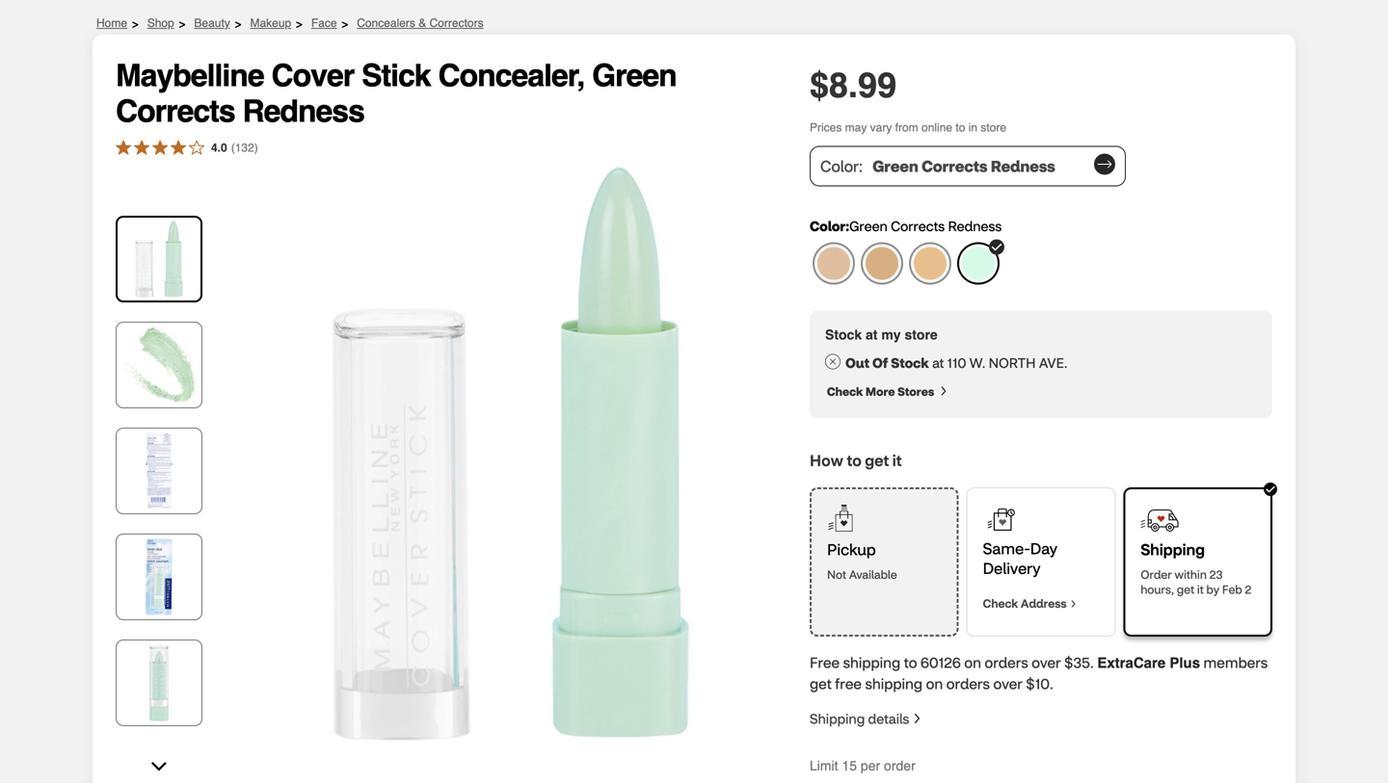 Task type: locate. For each thing, give the bounding box(es) containing it.
shipping inside shipping order within 23 hours, get it by feb 2
[[1141, 540, 1205, 560]]

0 vertical spatial at
[[866, 327, 878, 343]]

limit 15 per order
[[810, 759, 915, 774]]

stores
[[898, 384, 934, 399]]

to left in
[[956, 121, 965, 134]]

orders for 60126
[[985, 654, 1028, 672]]

store right my
[[905, 327, 938, 343]]

1 vertical spatial corrects
[[922, 156, 987, 176]]

may
[[845, 121, 867, 134]]

0 horizontal spatial to
[[847, 451, 862, 470]]

color up variant color: ivory, 1 of 4:  ivory not selected radio on the right of the page
[[810, 217, 846, 235]]

stock up out
[[825, 327, 862, 343]]

within
[[1175, 567, 1207, 582]]

&
[[419, 16, 426, 30]]

shipping down free
[[810, 710, 865, 728]]

over down free shipping to 60126 on orders over $35. extracare plus
[[993, 675, 1023, 694]]

1 horizontal spatial it
[[1197, 582, 1204, 597]]

by
[[1206, 582, 1219, 597]]

4 > from the left
[[295, 14, 303, 32]]

0 vertical spatial store
[[981, 121, 1006, 134]]

1 vertical spatial it
[[1197, 582, 1204, 597]]

0 horizontal spatial get
[[810, 675, 832, 694]]

: up variant color: ivory, 1 of 4:  ivory not selected radio on the right of the page
[[846, 217, 849, 235]]

shipping up free
[[843, 654, 900, 672]]

color : green corrects redness
[[820, 156, 1055, 176], [810, 217, 1002, 235]]

1 horizontal spatial :
[[859, 156, 863, 176]]

2 vertical spatial green
[[849, 217, 888, 235]]

1 vertical spatial on
[[926, 675, 943, 694]]

beauty link
[[194, 16, 230, 30]]

0 vertical spatial shipping
[[1141, 540, 1205, 560]]

green
[[592, 58, 676, 93], [873, 156, 918, 176], [849, 217, 888, 235]]

1 vertical spatial get
[[1177, 582, 1194, 597]]

over up $10.
[[1032, 654, 1061, 672]]

variant color: ivory, 1 of 4:  ivory not selected image
[[813, 242, 855, 285]]

0 vertical spatial get
[[865, 451, 889, 470]]

> right the face link
[[341, 14, 349, 32]]

5 > from the left
[[341, 14, 349, 32]]

maybelline cover stick concealer, green corrects redness
[[116, 58, 676, 129]]

0 horizontal spatial shipping
[[810, 710, 865, 728]]

shipping for details
[[810, 710, 865, 728]]

check down delivery at right
[[983, 596, 1021, 611]]

over
[[1032, 654, 1061, 672], [993, 675, 1023, 694]]

redness
[[242, 93, 364, 129], [991, 156, 1055, 176], [948, 217, 1002, 235]]

0 vertical spatial redness
[[242, 93, 364, 129]]

on right 60126
[[964, 654, 981, 672]]

delivery
[[983, 559, 1041, 578]]

at left 110
[[932, 354, 944, 372]]

prices
[[810, 121, 842, 134]]

orders for shipping
[[946, 675, 990, 694]]

Variant Color: Green Corrects Redness, 4 of 4:  Green Corrects Redness Selected   radio
[[957, 240, 1004, 285]]

corrects
[[116, 93, 235, 129], [922, 156, 987, 176], [891, 217, 945, 235]]

green inside maybelline cover stick concealer, green corrects redness
[[592, 58, 676, 93]]

store right in
[[981, 121, 1006, 134]]

color down prices
[[820, 156, 859, 176]]

to right how
[[847, 451, 862, 470]]

shipping up order
[[1141, 540, 1205, 560]]

orders
[[985, 654, 1028, 672], [946, 675, 990, 694]]

orders down 60126
[[946, 675, 990, 694]]

> right shop link
[[178, 14, 186, 32]]

> left the face
[[295, 14, 303, 32]]

0 vertical spatial orders
[[985, 654, 1028, 672]]

makeup link
[[250, 16, 291, 30]]

1 vertical spatial check
[[983, 596, 1021, 611]]

1 horizontal spatial store
[[981, 121, 1006, 134]]

0 horizontal spatial at
[[866, 327, 878, 343]]

color
[[820, 156, 859, 176], [810, 217, 846, 235]]

shipping
[[1141, 540, 1205, 560], [810, 710, 865, 728]]

2 horizontal spatial to
[[956, 121, 965, 134]]

Variant Color: Ivory, 1 of 4:  Ivory Not selected   radio
[[813, 242, 855, 285]]

0 vertical spatial corrects
[[116, 93, 235, 129]]

1 horizontal spatial on
[[964, 654, 981, 672]]

0 vertical spatial over
[[1032, 654, 1061, 672]]

prices may vary from online to in store
[[810, 121, 1006, 134]]

check inside button
[[827, 384, 863, 399]]

get
[[865, 451, 889, 470], [1177, 582, 1194, 597], [810, 675, 832, 694]]

orders inside members get free shipping on orders over $10.
[[946, 675, 990, 694]]

to
[[956, 121, 965, 134], [847, 451, 862, 470], [904, 654, 917, 672]]

on down 60126
[[926, 675, 943, 694]]

it down check more stores button
[[892, 451, 902, 470]]

>
[[131, 14, 139, 32], [178, 14, 186, 32], [234, 14, 242, 32], [295, 14, 303, 32], [341, 14, 349, 32]]

1 vertical spatial shipping
[[810, 710, 865, 728]]

: down may
[[859, 156, 863, 176]]

clicking on the image opens a new modal with 7 larger images of maybelline cover stick concealer. some images may not have descriptive text. 1 out of 7. image
[[222, 165, 800, 743]]

limit
[[810, 759, 838, 774]]

it
[[892, 451, 902, 470], [1197, 582, 1204, 597]]

Variant Color: Medium Beige, 2 of 4:  Medium Beige Not selected   radio
[[861, 242, 903, 285]]

north
[[989, 354, 1036, 372]]

> right 'home'
[[131, 14, 139, 32]]

corrects inside maybelline cover stick concealer, green corrects redness
[[116, 93, 235, 129]]

2 horizontal spatial get
[[1177, 582, 1194, 597]]

1 horizontal spatial check
[[983, 596, 1021, 611]]

at
[[866, 327, 878, 343], [932, 354, 944, 372]]

1 horizontal spatial to
[[904, 654, 917, 672]]

members get free shipping on orders over $10.
[[810, 654, 1268, 694]]

get left by at the bottom right of page
[[1177, 582, 1194, 597]]

0 vertical spatial check
[[827, 384, 863, 399]]

corrects up variant color: light beige, 3 of 4:  light beige not selected icon
[[891, 217, 945, 235]]

at left my
[[866, 327, 878, 343]]

0 horizontal spatial over
[[993, 675, 1023, 694]]

corrects up 4.0
[[116, 93, 235, 129]]

home link
[[96, 16, 127, 30]]

1 vertical spatial redness
[[991, 156, 1055, 176]]

0 vertical spatial green
[[592, 58, 676, 93]]

3 > from the left
[[234, 14, 242, 32]]

it left by at the bottom right of page
[[1197, 582, 1204, 597]]

corrects down online
[[922, 156, 987, 176]]

get right how
[[865, 451, 889, 470]]

color : green corrects redness up the 'variant color: medium beige, 2 of 4:  medium beige not selected' radio on the right of page
[[810, 217, 1002, 235]]

order
[[884, 759, 915, 774]]

0 vertical spatial color : green corrects redness
[[820, 156, 1055, 176]]

0 horizontal spatial on
[[926, 675, 943, 694]]

$35.
[[1064, 654, 1094, 672]]

to left 60126
[[904, 654, 917, 672]]

1 horizontal spatial at
[[932, 354, 944, 372]]

0 horizontal spatial check
[[827, 384, 863, 399]]

0 horizontal spatial store
[[905, 327, 938, 343]]

redness inside maybelline cover stick concealer, green corrects redness
[[242, 93, 364, 129]]

1 horizontal spatial stock
[[891, 354, 929, 372]]

orders up $10.
[[985, 654, 1028, 672]]

check down out
[[827, 384, 863, 399]]

stick
[[362, 58, 430, 93]]

concealers
[[357, 16, 415, 30]]

0 horizontal spatial it
[[892, 451, 902, 470]]

stock up stores
[[891, 354, 929, 372]]

> right the beauty link on the left
[[234, 14, 242, 32]]

0 vertical spatial to
[[956, 121, 965, 134]]

check more stores
[[827, 384, 934, 399]]

2 vertical spatial get
[[810, 675, 832, 694]]

4.0
[[211, 141, 227, 155]]

2 vertical spatial to
[[904, 654, 917, 672]]

vary
[[870, 121, 892, 134]]

0 vertical spatial stock
[[825, 327, 862, 343]]

:
[[859, 156, 863, 176], [846, 217, 849, 235]]

1 vertical spatial orders
[[946, 675, 990, 694]]

shop link
[[147, 16, 174, 30]]

1 vertical spatial :
[[846, 217, 849, 235]]

it inside shipping order within 23 hours, get it by feb 2
[[1197, 582, 1204, 597]]

23
[[1209, 567, 1223, 582]]

check
[[827, 384, 863, 399], [983, 596, 1021, 611]]

free
[[835, 675, 862, 694]]

on for 60126
[[964, 654, 981, 672]]

shipping details
[[810, 710, 909, 728]]

same-
[[983, 539, 1030, 559]]

1 horizontal spatial over
[[1032, 654, 1061, 672]]

shipping
[[843, 654, 900, 672], [865, 675, 923, 694]]

variant color: light beige, 3 of 4:  light beige not selected image
[[909, 242, 951, 285]]

shipping up "details"
[[865, 675, 923, 694]]

of
[[872, 354, 888, 372]]

home > shop > beauty > makeup > face > concealers & correctors
[[96, 14, 483, 32]]

available
[[849, 567, 897, 582]]

on inside members get free shipping on orders over $10.
[[926, 675, 943, 694]]

4.0 ( 132 )
[[211, 141, 258, 155]]

1 vertical spatial over
[[993, 675, 1023, 694]]

0 horizontal spatial :
[[846, 217, 849, 235]]

2 vertical spatial redness
[[948, 217, 1002, 235]]

1 vertical spatial shipping
[[865, 675, 923, 694]]

shipping for order
[[1141, 540, 1205, 560]]

1 horizontal spatial shipping
[[1141, 540, 1205, 560]]

maybelline cover stick concealer, thumbnail image 3 of 7 image
[[120, 433, 198, 510]]

0 vertical spatial on
[[964, 654, 981, 672]]

out
[[845, 354, 869, 372]]

0 horizontal spatial stock
[[825, 327, 862, 343]]

my
[[881, 327, 901, 343]]

not
[[827, 567, 846, 582]]

face link
[[311, 16, 337, 30]]

variant color: medium beige, 2 of 4:  medium beige not selected image
[[861, 242, 903, 285]]

color : green corrects redness down online
[[820, 156, 1055, 176]]

more
[[866, 384, 895, 399]]

store
[[981, 121, 1006, 134], [905, 327, 938, 343]]

get down free
[[810, 675, 832, 694]]

cover
[[271, 58, 354, 93]]

on
[[964, 654, 981, 672], [926, 675, 943, 694]]

over inside members get free shipping on orders over $10.
[[993, 675, 1023, 694]]

stock
[[825, 327, 862, 343], [891, 354, 929, 372]]



Task type: vqa. For each thing, say whether or not it's contained in the screenshot.
store
yes



Task type: describe. For each thing, give the bounding box(es) containing it.
per
[[861, 759, 880, 774]]

day
[[1030, 539, 1058, 559]]

110
[[947, 354, 966, 372]]

address
[[1021, 596, 1067, 611]]

concealers & correctors link
[[357, 16, 483, 30]]

maybelline cover stick concealer, thumbnail image 2 of 7 image
[[120, 327, 198, 404]]

1 horizontal spatial get
[[865, 451, 889, 470]]

shipping details button
[[810, 710, 920, 728]]

concealer,
[[438, 58, 584, 93]]

feb
[[1222, 582, 1242, 597]]

60126
[[921, 654, 961, 672]]

w.
[[969, 354, 985, 372]]

15
[[842, 759, 857, 774]]

Variant Color: Light Beige, 3 of 4:  Light Beige Not selected   radio
[[909, 242, 951, 285]]

plus
[[1170, 655, 1200, 672]]

online
[[922, 121, 952, 134]]

check more stores button
[[825, 384, 950, 399]]

shipping inside members get free shipping on orders over $10.
[[865, 675, 923, 694]]

get inside members get free shipping on orders over $10.
[[810, 675, 832, 694]]

beauty
[[194, 16, 230, 30]]

pickup not available
[[827, 540, 897, 582]]

2
[[1245, 582, 1251, 597]]

1 vertical spatial green
[[873, 156, 918, 176]]

1 vertical spatial at
[[932, 354, 944, 372]]

on for shipping
[[926, 675, 943, 694]]

order
[[1141, 567, 1172, 582]]

maybelline cover stick concealer, thumbnail image 1 of 7 image
[[120, 221, 198, 298]]

1 vertical spatial color : green corrects redness
[[810, 217, 1002, 235]]

maybelline cover stick concealer, thumbnail image 5 of 7 image
[[120, 645, 198, 722]]

0 vertical spatial it
[[892, 451, 902, 470]]

members
[[1203, 654, 1268, 672]]

free
[[810, 654, 840, 672]]

1 vertical spatial stock
[[891, 354, 929, 372]]

how
[[810, 451, 843, 470]]

over for $35.
[[1032, 654, 1061, 672]]

free shipping to 60126 on orders over $35. extracare plus
[[810, 654, 1200, 672]]

(
[[231, 141, 235, 155]]

makeup
[[250, 16, 291, 30]]

get inside shipping order within 23 hours, get it by feb 2
[[1177, 582, 1194, 597]]

pickup
[[827, 540, 876, 560]]

details
[[868, 710, 909, 728]]

)
[[254, 141, 258, 155]]

from
[[895, 121, 918, 134]]

out of stock at 110 w. north ave.
[[845, 354, 1067, 372]]

$8.99
[[810, 66, 897, 106]]

maybelline cover stick concealer, thumbnail image 4 of 7 image
[[120, 539, 198, 616]]

maybelline
[[116, 58, 264, 93]]

in
[[968, 121, 977, 134]]

check for check more stores
[[827, 384, 863, 399]]

over for $10.
[[993, 675, 1023, 694]]

home
[[96, 16, 127, 30]]

go to next list of images image
[[151, 762, 167, 772]]

ave.
[[1039, 354, 1067, 372]]

1 vertical spatial to
[[847, 451, 862, 470]]

1 vertical spatial store
[[905, 327, 938, 343]]

out of stock at 110 w. north ave. element
[[825, 354, 1257, 372]]

shipping order within 23 hours, get it by feb 2
[[1141, 540, 1251, 597]]

2 vertical spatial corrects
[[891, 217, 945, 235]]

extracare
[[1097, 655, 1166, 672]]

same-day delivery
[[983, 539, 1058, 578]]

1 > from the left
[[131, 14, 139, 32]]

0 vertical spatial color
[[820, 156, 859, 176]]

face
[[311, 16, 337, 30]]

price $8.99. element
[[810, 66, 897, 106]]

check for check
[[983, 596, 1021, 611]]

shop
[[147, 16, 174, 30]]

correctors
[[430, 16, 483, 30]]

132
[[235, 141, 254, 155]]

1 vertical spatial color
[[810, 217, 846, 235]]

how to get it
[[810, 451, 902, 470]]

0 vertical spatial shipping
[[843, 654, 900, 672]]

hours,
[[1141, 582, 1174, 597]]

0 vertical spatial :
[[859, 156, 863, 176]]

2 > from the left
[[178, 14, 186, 32]]

$10.
[[1026, 675, 1053, 694]]

stock at my store
[[825, 327, 938, 343]]



